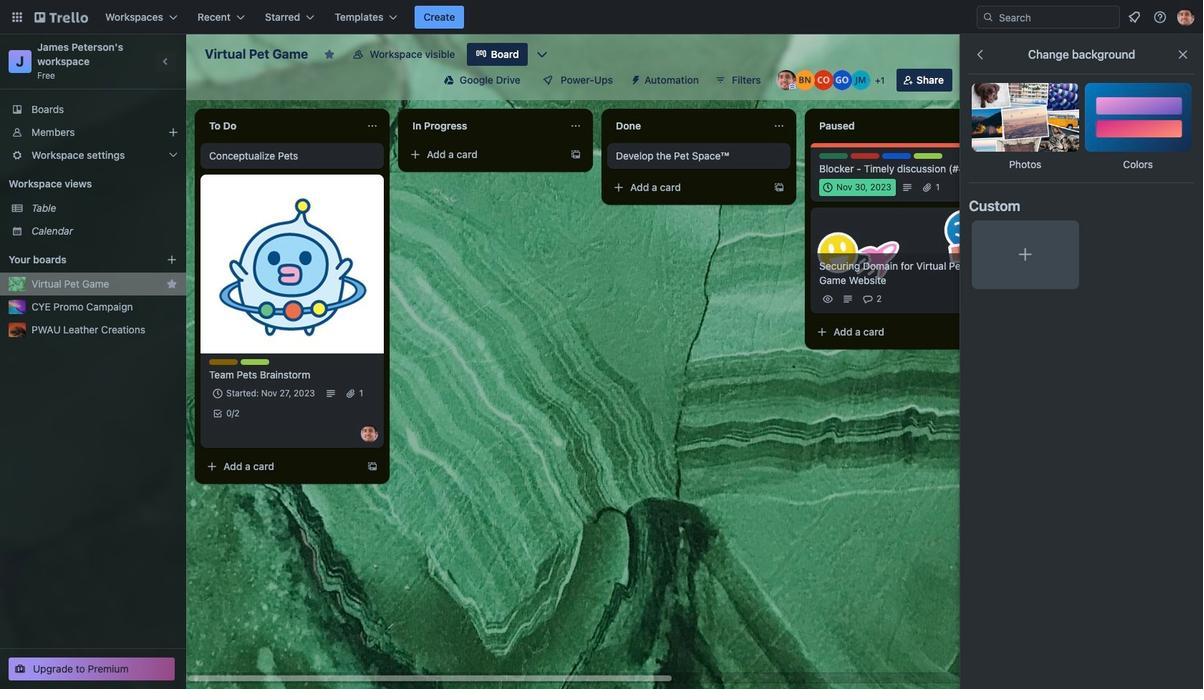 Task type: locate. For each thing, give the bounding box(es) containing it.
None text field
[[201, 115, 361, 138], [811, 115, 971, 138], [201, 115, 361, 138], [811, 115, 971, 138]]

None checkbox
[[820, 179, 896, 196]]

create from template… image
[[570, 149, 582, 160]]

1 vertical spatial james peterson (jamespeterson93) image
[[361, 426, 378, 443]]

None text field
[[404, 115, 564, 138], [607, 115, 768, 138], [404, 115, 564, 138], [607, 115, 768, 138]]

search image
[[983, 11, 994, 23]]

color: blue, title: "fyi" element
[[883, 153, 911, 159]]

1 horizontal spatial create from template… image
[[774, 182, 785, 193]]

back to home image
[[34, 6, 88, 29]]

add board image
[[166, 254, 178, 266]]

0 horizontal spatial james peterson (jamespeterson93) image
[[361, 426, 378, 443]]

workspace navigation collapse icon image
[[156, 52, 176, 72]]

christina overa (christinaovera) image
[[814, 70, 834, 90]]

your boards with 3 items element
[[9, 251, 145, 269]]

jeremy miller (jeremymiller198) image
[[851, 70, 871, 90]]

james peterson (jamespeterson93) image
[[776, 70, 796, 90], [361, 426, 378, 443]]

create from template… image
[[774, 182, 785, 193], [367, 461, 378, 473]]

1 horizontal spatial james peterson (jamespeterson93) image
[[776, 70, 796, 90]]

color: red, title: "blocker" element
[[851, 153, 880, 159]]

0 horizontal spatial create from template… image
[[367, 461, 378, 473]]

starred icon image
[[166, 279, 178, 290]]

customize views image
[[535, 47, 549, 62]]

color: bold lime, title: none image
[[914, 153, 943, 159]]

primary element
[[0, 0, 1203, 34]]



Task type: vqa. For each thing, say whether or not it's contained in the screenshot.
rightmost Create from template… icon
yes



Task type: describe. For each thing, give the bounding box(es) containing it.
color: bold lime, title: "team task" element
[[241, 360, 269, 365]]

color: yellow, title: none image
[[209, 360, 238, 365]]

ben nelson (bennelson96) image
[[795, 70, 815, 90]]

this member is an admin of this board. image
[[789, 84, 796, 90]]

james peterson (jamespeterson93) image
[[1178, 9, 1195, 26]]

1 vertical spatial create from template… image
[[367, 461, 378, 473]]

star or unstar board image
[[324, 49, 335, 60]]

Search field
[[994, 7, 1120, 27]]

0 notifications image
[[1126, 9, 1143, 26]]

sm image
[[625, 69, 645, 89]]

0 vertical spatial create from template… image
[[774, 182, 785, 193]]

color: green, title: "goal" element
[[820, 153, 848, 159]]

google drive icon image
[[444, 75, 454, 85]]

0 vertical spatial james peterson (jamespeterson93) image
[[776, 70, 796, 90]]

open information menu image
[[1153, 10, 1168, 24]]

Board name text field
[[198, 43, 315, 66]]

gary orlando (garyorlando) image
[[832, 70, 852, 90]]



